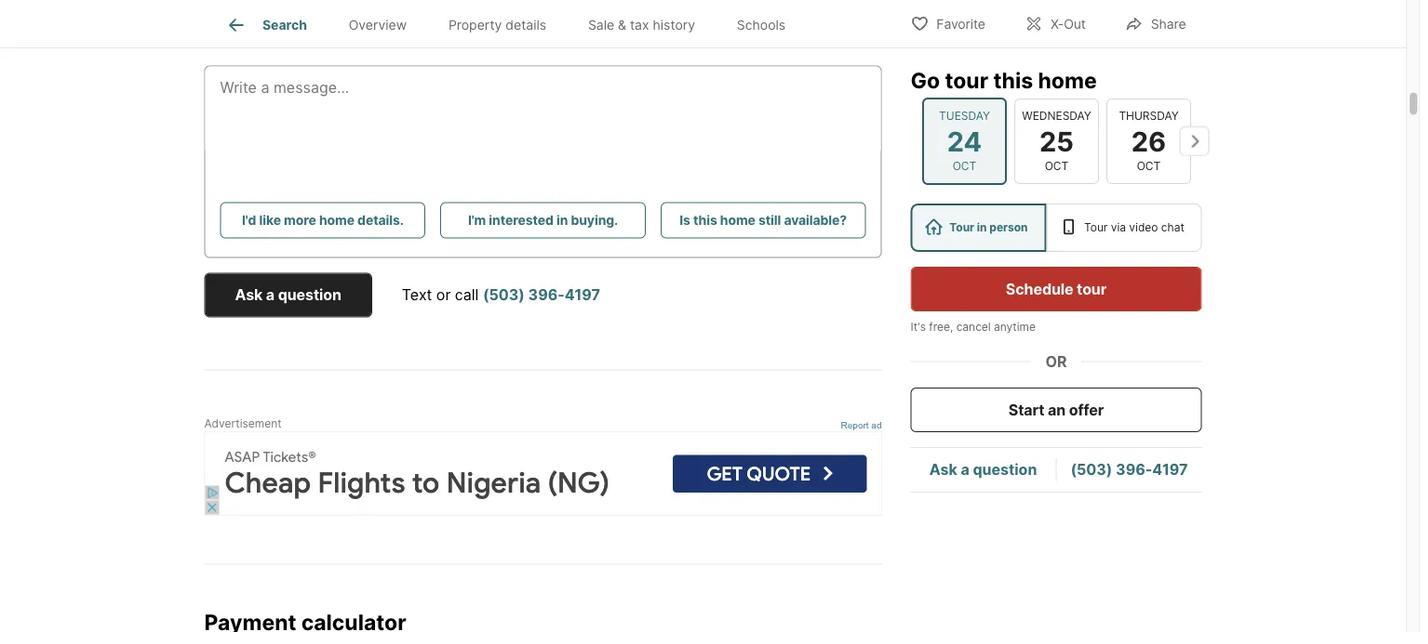 Task type: describe. For each thing, give the bounding box(es) containing it.
x-out button
[[1009, 4, 1102, 42]]

0 horizontal spatial 4197
[[565, 286, 600, 304]]

0 horizontal spatial (503)
[[483, 286, 525, 304]]

overview tab
[[328, 3, 428, 47]]

tour in person
[[950, 221, 1028, 235]]

minutes
[[613, 7, 673, 25]]

(503) 396-4197
[[1071, 461, 1188, 479]]

video
[[1129, 221, 1158, 235]]

search
[[262, 17, 307, 33]]

schools tab
[[716, 3, 807, 47]]

text or call (503) 396-4197
[[402, 286, 600, 304]]

tuesday
[[939, 109, 990, 123]]

i'd like more home details.
[[242, 212, 404, 228]]

x-
[[1051, 16, 1064, 32]]

schedule tour
[[1006, 280, 1107, 298]]

start
[[1009, 401, 1045, 419]]

1 vertical spatial a
[[961, 461, 970, 479]]

text
[[402, 286, 432, 304]]

question inside button
[[278, 286, 341, 304]]

is this home still available? button
[[661, 202, 866, 239]]

next image
[[1180, 126, 1210, 156]]

tour via video chat
[[1084, 221, 1185, 235]]

interested
[[489, 212, 554, 228]]

details.
[[358, 212, 404, 228]]

is
[[680, 212, 691, 228]]

report
[[841, 421, 869, 431]]

0 horizontal spatial in
[[539, 7, 551, 25]]

tour for tour via video chat
[[1084, 221, 1108, 235]]

still
[[759, 212, 781, 228]]

4
[[600, 7, 610, 25]]

schedule tour button
[[911, 267, 1202, 312]]

an
[[1048, 401, 1066, 419]]

start an offer button
[[911, 388, 1202, 433]]

a inside button
[[266, 286, 275, 304]]

offer
[[1069, 401, 1104, 419]]

1 horizontal spatial ask
[[930, 461, 958, 479]]

out
[[1064, 16, 1086, 32]]

search link
[[225, 14, 307, 36]]

sale & tax history tab
[[567, 3, 716, 47]]

wednesday 25 oct
[[1022, 109, 1091, 173]]

buying.
[[571, 212, 618, 228]]

about
[[555, 7, 596, 25]]

Write a message... text field
[[220, 77, 866, 144]]

kristi
[[340, 7, 376, 25]]

replies
[[488, 7, 535, 25]]

list box containing tour in person
[[911, 204, 1202, 252]]

1 vertical spatial (503) 396-4197 link
[[1071, 461, 1188, 479]]

1 vertical spatial 396-
[[1116, 461, 1153, 479]]

history
[[653, 17, 695, 33]]

tour for tour in person
[[950, 221, 975, 235]]

in inside option
[[977, 221, 987, 235]]

go tour this home
[[911, 67, 1097, 93]]

it's
[[911, 321, 926, 334]]

home inside is this home still available? button
[[720, 212, 756, 228]]

details
[[506, 17, 547, 33]]

26
[[1131, 125, 1166, 158]]

24
[[947, 125, 982, 158]]

tax
[[630, 17, 649, 33]]

report ad button
[[841, 421, 882, 435]]

available?
[[784, 212, 847, 228]]



Task type: vqa. For each thing, say whether or not it's contained in the screenshot.
(503) 396-4197 link to the bottom
yes



Task type: locate. For each thing, give the bounding box(es) containing it.
0 horizontal spatial tour
[[950, 221, 975, 235]]

thursday 26 oct
[[1119, 109, 1179, 173]]

schedule
[[1006, 280, 1074, 298]]

x-out
[[1051, 16, 1086, 32]]

oct for 24
[[952, 160, 976, 173]]

favorite button
[[895, 4, 1002, 42]]

(503) down offer
[[1071, 461, 1113, 479]]

oct down 26
[[1137, 160, 1161, 173]]

0 vertical spatial 396-
[[528, 286, 565, 304]]

1 horizontal spatial question
[[973, 461, 1037, 479]]

0 vertical spatial this
[[994, 67, 1033, 93]]

4197
[[565, 286, 600, 304], [1153, 461, 1188, 479]]

share button
[[1109, 4, 1202, 42]]

tour via video chat option
[[1047, 204, 1202, 252]]

oct for 26
[[1137, 160, 1161, 173]]

tour in person option
[[911, 204, 1047, 252]]

oct
[[952, 160, 976, 173], [1045, 160, 1068, 173], [1137, 160, 1161, 173]]

0 vertical spatial ask
[[235, 286, 263, 304]]

tuesday 24 oct
[[939, 109, 990, 173]]

None button
[[922, 98, 1007, 185], [1014, 98, 1099, 184], [1106, 98, 1191, 184], [922, 98, 1007, 185], [1014, 98, 1099, 184], [1106, 98, 1191, 184]]

0 horizontal spatial 396-
[[528, 286, 565, 304]]

or
[[1046, 353, 1067, 371]]

396-
[[528, 286, 565, 304], [1116, 461, 1153, 479]]

ask a question button
[[204, 273, 372, 318]]

tour for schedule
[[1077, 280, 1107, 298]]

1 vertical spatial ask
[[930, 461, 958, 479]]

1 horizontal spatial tour
[[1084, 221, 1108, 235]]

cancel
[[957, 321, 991, 334]]

this
[[994, 67, 1033, 93], [694, 212, 717, 228]]

ad
[[872, 421, 882, 431]]

ask inside ask a question button
[[235, 286, 263, 304]]

home for this
[[1038, 67, 1097, 93]]

home for more
[[319, 212, 355, 228]]

(503) 396-4197 link down i'm interested in buying. button
[[483, 286, 600, 304]]

1 vertical spatial question
[[973, 461, 1037, 479]]

in
[[539, 7, 551, 25], [557, 212, 568, 228], [977, 221, 987, 235]]

tour
[[950, 221, 975, 235], [1084, 221, 1108, 235]]

schools
[[737, 17, 786, 33]]

0 vertical spatial (503) 396-4197 link
[[483, 286, 600, 304]]

in left about
[[539, 7, 551, 25]]

(503) 396-4197 link down offer
[[1071, 461, 1188, 479]]

oct inside tuesday 24 oct
[[952, 160, 976, 173]]

1 oct from the left
[[952, 160, 976, 173]]

0 vertical spatial tour
[[945, 67, 989, 93]]

0 horizontal spatial ask a question
[[235, 286, 341, 304]]

kristi gates typically replies in about 4 minutes
[[340, 7, 673, 25]]

tour left via
[[1084, 221, 1108, 235]]

0 vertical spatial ask a question
[[235, 286, 341, 304]]

sale
[[588, 17, 615, 33]]

1 horizontal spatial home
[[720, 212, 756, 228]]

tour up tuesday
[[945, 67, 989, 93]]

ask
[[235, 286, 263, 304], [930, 461, 958, 479]]

&
[[618, 17, 627, 33]]

start an offer
[[1009, 401, 1104, 419]]

1 vertical spatial tour
[[1077, 280, 1107, 298]]

oct inside wednesday 25 oct
[[1045, 160, 1068, 173]]

question
[[278, 286, 341, 304], [973, 461, 1037, 479]]

home left still
[[720, 212, 756, 228]]

in left "buying."
[[557, 212, 568, 228]]

0 horizontal spatial question
[[278, 286, 341, 304]]

this right is
[[694, 212, 717, 228]]

tour right schedule
[[1077, 280, 1107, 298]]

tab list containing search
[[204, 0, 822, 47]]

this up "wednesday"
[[994, 67, 1033, 93]]

tour inside schedule tour button
[[1077, 280, 1107, 298]]

0 horizontal spatial a
[[266, 286, 275, 304]]

property
[[449, 17, 502, 33]]

list box
[[911, 204, 1202, 252]]

share
[[1151, 16, 1186, 32]]

more
[[284, 212, 316, 228]]

1 horizontal spatial 4197
[[1153, 461, 1188, 479]]

home up "wednesday"
[[1038, 67, 1097, 93]]

1 horizontal spatial 396-
[[1116, 461, 1153, 479]]

sale & tax history
[[588, 17, 695, 33]]

it's free, cancel anytime
[[911, 321, 1036, 334]]

or
[[436, 286, 451, 304]]

0 horizontal spatial home
[[319, 212, 355, 228]]

question down more at the top of the page
[[278, 286, 341, 304]]

i'm interested in buying.
[[468, 212, 618, 228]]

tour inside tour in person option
[[950, 221, 975, 235]]

ask a question
[[235, 286, 341, 304], [930, 461, 1037, 479]]

anytime
[[994, 321, 1036, 334]]

ask a question link
[[930, 461, 1037, 479]]

1 horizontal spatial a
[[961, 461, 970, 479]]

1 vertical spatial ask a question
[[930, 461, 1037, 479]]

this inside button
[[694, 212, 717, 228]]

chat
[[1162, 221, 1185, 235]]

oct down 24
[[952, 160, 976, 173]]

2 horizontal spatial in
[[977, 221, 987, 235]]

1 vertical spatial this
[[694, 212, 717, 228]]

typically
[[425, 7, 484, 25]]

property details tab
[[428, 3, 567, 47]]

(503) right 'call'
[[483, 286, 525, 304]]

0 horizontal spatial ask
[[235, 286, 263, 304]]

tour left person at the top
[[950, 221, 975, 235]]

person
[[990, 221, 1028, 235]]

i'm
[[468, 212, 486, 228]]

is this home still available?
[[680, 212, 847, 228]]

2 tour from the left
[[1084, 221, 1108, 235]]

in left person at the top
[[977, 221, 987, 235]]

tab list
[[204, 0, 822, 47]]

0 vertical spatial a
[[266, 286, 275, 304]]

(503) 396-4197 link
[[483, 286, 600, 304], [1071, 461, 1188, 479]]

wednesday
[[1022, 109, 1091, 123]]

3 oct from the left
[[1137, 160, 1161, 173]]

1 vertical spatial 4197
[[1153, 461, 1188, 479]]

ask a question down more at the top of the page
[[235, 286, 341, 304]]

advertisement
[[204, 417, 282, 430]]

1 horizontal spatial oct
[[1045, 160, 1068, 173]]

question down start
[[973, 461, 1037, 479]]

ask a question down start
[[930, 461, 1037, 479]]

free,
[[929, 321, 953, 334]]

like
[[259, 212, 281, 228]]

1 horizontal spatial (503)
[[1071, 461, 1113, 479]]

2 horizontal spatial oct
[[1137, 160, 1161, 173]]

oct down 25
[[1045, 160, 1068, 173]]

0 vertical spatial (503)
[[483, 286, 525, 304]]

property details
[[449, 17, 547, 33]]

1 horizontal spatial in
[[557, 212, 568, 228]]

tour inside tour via video chat "option"
[[1084, 221, 1108, 235]]

1 horizontal spatial (503) 396-4197 link
[[1071, 461, 1188, 479]]

home inside i'd like more home details. button
[[319, 212, 355, 228]]

1 vertical spatial (503)
[[1071, 461, 1113, 479]]

oct for 25
[[1045, 160, 1068, 173]]

i'd like more home details. button
[[220, 202, 426, 239]]

overview
[[349, 17, 407, 33]]

call
[[455, 286, 479, 304]]

favorite
[[937, 16, 986, 32]]

go
[[911, 67, 940, 93]]

1 tour from the left
[[950, 221, 975, 235]]

0 vertical spatial 4197
[[565, 286, 600, 304]]

1 horizontal spatial this
[[994, 67, 1033, 93]]

0 horizontal spatial tour
[[945, 67, 989, 93]]

0 vertical spatial question
[[278, 286, 341, 304]]

0 horizontal spatial this
[[694, 212, 717, 228]]

via
[[1111, 221, 1126, 235]]

2 oct from the left
[[1045, 160, 1068, 173]]

in inside button
[[557, 212, 568, 228]]

ad region
[[204, 432, 882, 516]]

thursday
[[1119, 109, 1179, 123]]

2 horizontal spatial home
[[1038, 67, 1097, 93]]

i'd
[[242, 212, 256, 228]]

ask a question inside button
[[235, 286, 341, 304]]

(503)
[[483, 286, 525, 304], [1071, 461, 1113, 479]]

a
[[266, 286, 275, 304], [961, 461, 970, 479]]

i'm interested in buying. button
[[440, 202, 646, 239]]

report ad
[[841, 421, 882, 431]]

oct inside thursday 26 oct
[[1137, 160, 1161, 173]]

gates
[[380, 7, 421, 25]]

home right more at the top of the page
[[319, 212, 355, 228]]

1 horizontal spatial ask a question
[[930, 461, 1037, 479]]

tour
[[945, 67, 989, 93], [1077, 280, 1107, 298]]

0 horizontal spatial oct
[[952, 160, 976, 173]]

tour for go
[[945, 67, 989, 93]]

0 horizontal spatial (503) 396-4197 link
[[483, 286, 600, 304]]

25
[[1039, 125, 1074, 158]]

1 horizontal spatial tour
[[1077, 280, 1107, 298]]



